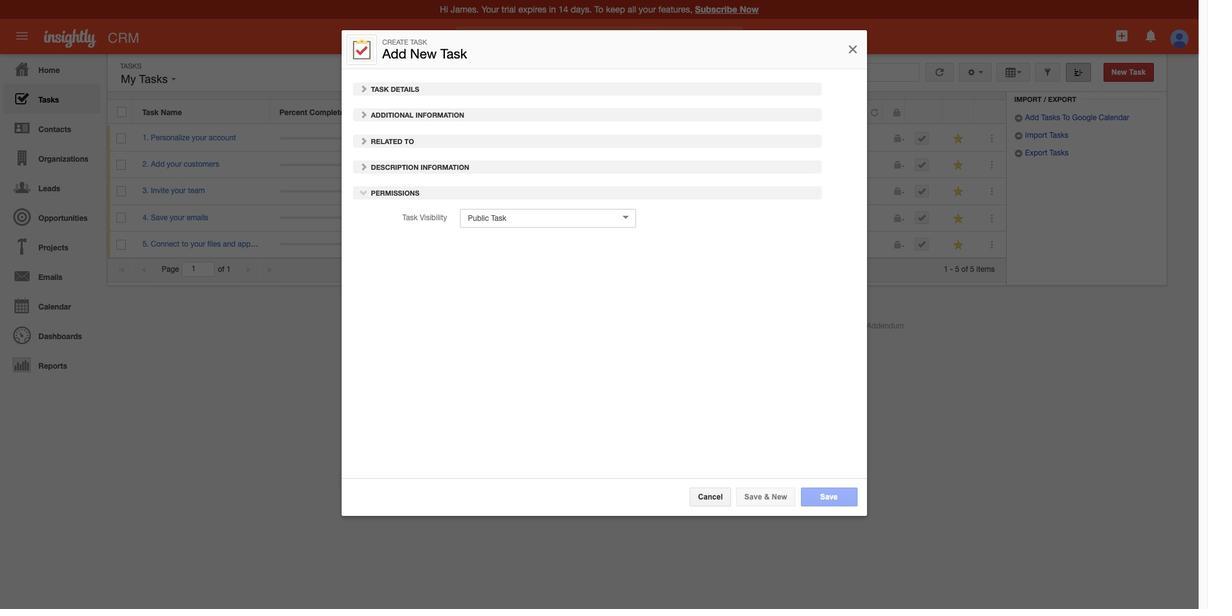 Task type: locate. For each thing, give the bounding box(es) containing it.
row containing 4. save your emails
[[108, 205, 1006, 231]]

export
[[1048, 95, 1076, 103], [1025, 149, 1048, 157]]

4. save your emails
[[142, 213, 208, 222]]

not started for 2. add your customers
[[734, 160, 773, 169]]

create task add new task
[[382, 39, 467, 61]]

save right 4.
[[151, 213, 168, 222]]

items
[[977, 265, 995, 274]]

&
[[764, 493, 770, 502]]

percent
[[279, 108, 307, 117]]

your for save
[[170, 213, 185, 222]]

of down files
[[218, 265, 224, 274]]

5
[[955, 265, 959, 274], [970, 265, 974, 274]]

4.
[[142, 213, 149, 222]]

add right 2.
[[151, 160, 165, 169]]

2 0% complete image from the top
[[280, 163, 355, 166]]

5. connect to your files and apps link
[[142, 240, 261, 248]]

tasks up contacts link
[[38, 95, 59, 104]]

your left team
[[171, 186, 186, 195]]

2 vertical spatial new
[[772, 493, 787, 502]]

to
[[1062, 113, 1070, 122], [404, 137, 414, 145]]

3 row from the top
[[108, 152, 1006, 178]]

save inside button
[[820, 493, 838, 502]]

1 0% complete image from the top
[[280, 137, 355, 139]]

0 horizontal spatial 5
[[955, 265, 959, 274]]

5. connect to your files and apps row
[[108, 231, 1006, 258]]

opportunities
[[38, 213, 88, 223]]

-
[[950, 265, 953, 274]]

save right &
[[820, 493, 838, 502]]

1.
[[142, 133, 149, 142]]

chevron right image left additional
[[359, 110, 368, 119]]

save & new button
[[736, 488, 795, 507]]

cell
[[502, 125, 587, 152], [861, 125, 883, 152], [883, 125, 905, 152], [905, 125, 943, 152], [502, 152, 587, 178], [861, 152, 883, 178], [883, 152, 905, 178], [905, 152, 943, 178], [502, 178, 587, 205], [587, 178, 724, 205], [724, 178, 861, 205], [861, 178, 883, 205], [883, 178, 905, 205], [905, 178, 943, 205], [502, 205, 587, 231], [724, 205, 861, 231], [861, 205, 883, 231], [883, 205, 905, 231], [905, 205, 943, 231], [364, 231, 502, 258], [502, 231, 587, 258], [587, 231, 724, 258], [724, 231, 861, 258], [861, 231, 883, 258], [883, 231, 905, 258], [905, 231, 943, 258]]

to right related on the left
[[404, 137, 414, 145]]

0 vertical spatial chevron right image
[[359, 84, 368, 93]]

james
[[374, 133, 396, 142], [596, 133, 619, 142], [374, 160, 396, 169], [596, 160, 619, 169], [374, 186, 396, 195], [374, 213, 396, 222], [596, 213, 619, 222]]

your
[[192, 133, 207, 142], [167, 160, 182, 169], [171, 186, 186, 195], [170, 213, 185, 222], [190, 240, 205, 248]]

emails
[[187, 213, 208, 222]]

0 vertical spatial import
[[1014, 95, 1042, 103]]

james peterson link for 1. personalize your account
[[374, 133, 429, 142]]

row group
[[108, 125, 1006, 258]]

james peterson link
[[374, 133, 429, 142], [596, 133, 651, 142], [374, 160, 429, 169], [374, 186, 429, 195], [374, 213, 429, 222], [596, 213, 651, 222]]

james peterson link down description at the left top of page
[[374, 186, 429, 195]]

not for 1. personalize your account
[[734, 133, 746, 142]]

chevron right image up chevron down icon
[[359, 162, 368, 171]]

2 chevron right image from the top
[[359, 136, 368, 145]]

1 vertical spatial not started
[[734, 160, 773, 169]]

name
[[161, 108, 182, 117]]

james for 1. personalize your account james peterson "link"
[[374, 133, 396, 142]]

chevron right image
[[359, 84, 368, 93], [359, 162, 368, 171]]

2 vertical spatial following image
[[953, 239, 965, 251]]

import
[[1014, 95, 1042, 103], [1025, 131, 1047, 140]]

tasks inside tasks link
[[38, 95, 59, 104]]

0 horizontal spatial add
[[151, 160, 165, 169]]

to
[[182, 240, 188, 248]]

save
[[151, 213, 168, 222], [744, 493, 762, 502], [820, 493, 838, 502]]

row group containing 1. personalize your account
[[108, 125, 1006, 258]]

following image for 3. invite your team
[[953, 186, 965, 198]]

add up import tasks link on the top of the page
[[1025, 113, 1039, 122]]

dashboards link
[[3, 320, 101, 350]]

james peterson link down related to
[[374, 160, 429, 169]]

my tasks button
[[118, 70, 179, 89]]

of 1
[[218, 265, 231, 274]]

0 vertical spatial new
[[410, 46, 437, 61]]

1 chevron right image from the top
[[359, 110, 368, 119]]

2 following image from the top
[[953, 159, 965, 171]]

3 following image from the top
[[953, 239, 965, 251]]

1 vertical spatial chevron right image
[[359, 136, 368, 145]]

0% complete image inside 5. connect to your files and apps row
[[280, 243, 355, 246]]

1 vertical spatial following image
[[953, 212, 965, 224]]

navigation
[[0, 54, 101, 379]]

date due
[[511, 108, 544, 117]]

status
[[733, 108, 756, 117]]

2 horizontal spatial new
[[1112, 68, 1127, 77]]

started for 2. add your customers
[[748, 160, 773, 169]]

chevron right image left related on the left
[[359, 136, 368, 145]]

information right description at the left top of page
[[421, 163, 469, 171]]

5 0% complete image from the top
[[280, 243, 355, 246]]

james peterson link down owner
[[596, 133, 651, 142]]

0 vertical spatial not started
[[734, 133, 773, 142]]

None checkbox
[[117, 107, 126, 117], [117, 133, 126, 143], [117, 160, 126, 170], [117, 213, 126, 223], [117, 240, 126, 250], [117, 107, 126, 117], [117, 133, 126, 143], [117, 160, 126, 170], [117, 213, 126, 223], [117, 240, 126, 250]]

2 following image from the top
[[953, 212, 965, 224]]

not started
[[734, 133, 773, 142], [734, 160, 773, 169]]

1 horizontal spatial new
[[772, 493, 787, 502]]

2 not started from the top
[[734, 160, 773, 169]]

0 horizontal spatial calendar
[[38, 302, 71, 311]]

1 vertical spatial started
[[748, 160, 773, 169]]

1 horizontal spatial save
[[744, 493, 762, 502]]

0% complete image for 1. personalize your account
[[280, 137, 355, 139]]

data processing addendum
[[809, 322, 904, 330]]

1 vertical spatial information
[[421, 163, 469, 171]]

tasks
[[120, 62, 142, 70], [139, 73, 168, 86], [38, 95, 59, 104], [1041, 113, 1060, 122], [1049, 131, 1068, 140], [1050, 149, 1069, 157]]

james peterson for james peterson "link" under owner
[[596, 133, 651, 142]]

james peterson for 1. personalize your account james peterson "link"
[[374, 133, 429, 142]]

1 5 from the left
[[955, 265, 959, 274]]

1 following image from the top
[[953, 186, 965, 198]]

4 row from the top
[[108, 178, 1006, 205]]

emails
[[38, 272, 62, 282]]

row containing 1. personalize your account
[[108, 125, 1006, 152]]

2 horizontal spatial save
[[820, 493, 838, 502]]

column header
[[861, 100, 883, 124], [883, 100, 905, 124]]

calendar inside calendar link
[[38, 302, 71, 311]]

1 left -
[[944, 265, 948, 274]]

2 chevron right image from the top
[[359, 162, 368, 171]]

1 vertical spatial add
[[1025, 113, 1039, 122]]

export down bin
[[1048, 95, 1076, 103]]

james inside cell
[[596, 160, 619, 169]]

cancel button
[[690, 488, 731, 507]]

james peterson cell
[[587, 152, 724, 178]]

import up export tasks link
[[1025, 131, 1047, 140]]

0 horizontal spatial new
[[410, 46, 437, 61]]

0 vertical spatial add
[[382, 46, 407, 61]]

export down import tasks link on the top of the page
[[1025, 149, 1048, 157]]

following image for 1. personalize your account
[[953, 133, 965, 145]]

james peterson
[[374, 133, 429, 142], [596, 133, 651, 142], [374, 160, 429, 169], [596, 160, 651, 169], [374, 186, 429, 195], [374, 213, 429, 222], [596, 213, 651, 222]]

new inside button
[[772, 493, 787, 502]]

None checkbox
[[117, 186, 126, 196]]

2 started from the top
[[748, 160, 773, 169]]

0 vertical spatial to
[[1062, 113, 1070, 122]]

1 not started cell from the top
[[724, 125, 861, 152]]

0 vertical spatial following image
[[953, 133, 965, 145]]

row
[[108, 100, 1006, 124], [108, 125, 1006, 152], [108, 152, 1006, 178], [108, 178, 1006, 205], [108, 205, 1006, 231]]

0 horizontal spatial of
[[218, 265, 224, 274]]

permissions
[[369, 189, 419, 197]]

row containing 3. invite your team
[[108, 178, 1006, 205]]

2 vertical spatial add
[[151, 160, 165, 169]]

1 vertical spatial export
[[1025, 149, 1048, 157]]

information down details
[[416, 111, 464, 119]]

james for 2. add your customers james peterson "link"
[[374, 160, 396, 169]]

to left google
[[1062, 113, 1070, 122]]

0 vertical spatial started
[[748, 133, 773, 142]]

row containing task name
[[108, 100, 1006, 124]]

chevron right image up indicator
[[359, 84, 368, 93]]

subscribe
[[695, 4, 737, 14]]

1 vertical spatial not
[[734, 160, 746, 169]]

add tasks to google calendar
[[1023, 113, 1129, 122]]

indicator
[[346, 108, 379, 117]]

add
[[382, 46, 407, 61], [1025, 113, 1039, 122], [151, 160, 165, 169]]

save button
[[801, 488, 857, 507]]

1 row from the top
[[108, 100, 1006, 124]]

2 not started cell from the top
[[724, 152, 861, 178]]

task owner
[[596, 108, 638, 117]]

description
[[371, 163, 419, 171]]

new right create
[[410, 46, 437, 61]]

started
[[748, 133, 773, 142], [748, 160, 773, 169]]

2. add your customers link
[[142, 160, 226, 169]]

tasks right my
[[139, 73, 168, 86]]

your up 3. invite your team
[[167, 160, 182, 169]]

0 vertical spatial not
[[734, 133, 746, 142]]

contacts link
[[3, 113, 101, 143]]

0 horizontal spatial to
[[404, 137, 414, 145]]

1 chevron right image from the top
[[359, 84, 368, 93]]

1 vertical spatial calendar
[[38, 302, 71, 311]]

5 left items
[[970, 265, 974, 274]]

james peterson for james peterson "link" below james peterson cell
[[596, 213, 651, 222]]

2 column header from the left
[[883, 100, 905, 124]]

following image inside 5. connect to your files and apps row
[[953, 239, 965, 251]]

0% complete image
[[280, 137, 355, 139], [280, 163, 355, 166], [280, 190, 355, 193], [280, 217, 355, 219], [280, 243, 355, 246]]

add up task details
[[382, 46, 407, 61]]

james peterson link down additional
[[374, 133, 429, 142]]

calendar right google
[[1099, 113, 1129, 122]]

james for james peterson cell
[[596, 160, 619, 169]]

1 horizontal spatial to
[[1062, 113, 1070, 122]]

task visibility
[[402, 214, 447, 222]]

your right to
[[190, 240, 205, 248]]

1 not started from the top
[[734, 133, 773, 142]]

0% complete image for 2. add your customers
[[280, 163, 355, 166]]

0 vertical spatial following image
[[953, 186, 965, 198]]

save inside button
[[744, 493, 762, 502]]

1 vertical spatial import
[[1025, 131, 1047, 140]]

following image
[[953, 133, 965, 145], [953, 159, 965, 171]]

james peterson link down permissions
[[374, 213, 429, 222]]

1 horizontal spatial 1
[[944, 265, 948, 274]]

1 vertical spatial to
[[404, 137, 414, 145]]

2 not from the top
[[734, 160, 746, 169]]

additional information
[[369, 111, 464, 119]]

2 row from the top
[[108, 125, 1006, 152]]

0 vertical spatial export
[[1048, 95, 1076, 103]]

save left &
[[744, 493, 762, 502]]

1 started from the top
[[748, 133, 773, 142]]

0 vertical spatial chevron right image
[[359, 110, 368, 119]]

1 vertical spatial following image
[[953, 159, 965, 171]]

show sidebar image
[[1074, 68, 1083, 77]]

add inside row
[[151, 160, 165, 169]]

4. save your emails link
[[142, 213, 215, 222]]

3 0% complete image from the top
[[280, 190, 355, 193]]

home
[[38, 65, 60, 75]]

1 vertical spatial new
[[1112, 68, 1127, 77]]

customers
[[184, 160, 219, 169]]

cancel
[[698, 493, 723, 502]]

personalize
[[151, 133, 190, 142]]

tasks up my
[[120, 62, 142, 70]]

4 0% complete image from the top
[[280, 217, 355, 219]]

james peterson for 4. save your emails's james peterson "link"
[[374, 213, 429, 222]]

calendar up dashboards link
[[38, 302, 71, 311]]

import left /
[[1014, 95, 1042, 103]]

new right &
[[772, 493, 787, 502]]

tasks down import tasks
[[1050, 149, 1069, 157]]

import / export
[[1014, 95, 1076, 103]]

2 5 from the left
[[970, 265, 974, 274]]

1 following image from the top
[[953, 133, 965, 145]]

1 vertical spatial chevron right image
[[359, 162, 368, 171]]

subscribe now
[[695, 4, 759, 14]]

chevron right image
[[359, 110, 368, 119], [359, 136, 368, 145]]

1 horizontal spatial 5
[[970, 265, 974, 274]]

peterson
[[399, 133, 429, 142], [621, 133, 651, 142], [399, 160, 429, 169], [621, 160, 651, 169], [399, 186, 429, 195], [399, 213, 429, 222], [621, 213, 651, 222]]

0 vertical spatial calendar
[[1099, 113, 1129, 122]]

2 horizontal spatial add
[[1025, 113, 1039, 122]]

reports link
[[3, 350, 101, 379]]

your for personalize
[[192, 133, 207, 142]]

calendar
[[1099, 113, 1129, 122], [38, 302, 71, 311]]

not
[[734, 133, 746, 142], [734, 160, 746, 169]]

your left the emails
[[170, 213, 185, 222]]

0 vertical spatial information
[[416, 111, 464, 119]]

not started cell
[[724, 125, 861, 152], [724, 152, 861, 178]]

your left account
[[192, 133, 207, 142]]

crm
[[108, 30, 139, 46]]

james peterson inside cell
[[596, 160, 651, 169]]

5 row from the top
[[108, 205, 1006, 231]]

following image
[[953, 186, 965, 198], [953, 212, 965, 224], [953, 239, 965, 251]]

5 right -
[[955, 265, 959, 274]]

1 not from the top
[[734, 133, 746, 142]]

1 down and
[[226, 265, 231, 274]]

new right 'show sidebar' icon
[[1112, 68, 1127, 77]]

task
[[410, 39, 427, 46], [441, 46, 467, 61], [1129, 68, 1146, 77], [371, 85, 389, 93], [142, 108, 159, 117], [596, 108, 612, 117], [402, 214, 418, 222]]

0 horizontal spatial save
[[151, 213, 168, 222]]

of right -
[[962, 265, 968, 274]]

1 horizontal spatial add
[[382, 46, 407, 61]]

james peterson for james peterson cell
[[596, 160, 651, 169]]



Task type: vqa. For each thing, say whether or not it's contained in the screenshot.
'SAVE' associated with Save
no



Task type: describe. For each thing, give the bounding box(es) containing it.
james peterson for 2. add your customers james peterson "link"
[[374, 160, 429, 169]]

0% complete image for 5. connect to your files and apps
[[280, 243, 355, 246]]

invite
[[151, 186, 169, 195]]

james peterson link for 4. save your emails
[[374, 213, 429, 222]]

3. invite your team link
[[142, 186, 211, 195]]

tasks up import tasks
[[1041, 113, 1060, 122]]

data processing addendum link
[[809, 322, 904, 330]]

recycle bin link
[[1014, 80, 1080, 90]]

leads link
[[3, 172, 101, 202]]

close image
[[847, 42, 859, 58]]

your for add
[[167, 160, 182, 169]]

not started cell for 1. personalize your account
[[724, 125, 861, 152]]

my
[[121, 73, 136, 86]]

james peterson for 3. invite your team james peterson "link"
[[374, 186, 429, 195]]

row containing 2. add your customers
[[108, 152, 1006, 178]]

page
[[162, 265, 179, 274]]

contacts
[[38, 125, 71, 134]]

james peterson link for 2. add your customers
[[374, 160, 429, 169]]

notifications image
[[1143, 28, 1158, 43]]

tasks link
[[3, 84, 101, 113]]

add new task dialog
[[341, 30, 867, 516]]

addendum
[[867, 322, 904, 330]]

calendar link
[[3, 291, 101, 320]]

navigation containing home
[[0, 54, 101, 379]]

complete
[[309, 108, 344, 117]]

account
[[209, 133, 236, 142]]

Search this list... text field
[[778, 63, 919, 82]]

chevron right image for related to
[[359, 136, 368, 145]]

james for 3. invite your team james peterson "link"
[[374, 186, 396, 195]]

your for invite
[[171, 186, 186, 195]]

james for james peterson "link" under owner
[[596, 133, 619, 142]]

description information
[[369, 163, 469, 171]]

tasks down add tasks to google calendar link
[[1049, 131, 1068, 140]]

user
[[420, 108, 437, 117]]

owner
[[614, 108, 638, 117]]

your inside 5. connect to your files and apps row
[[190, 240, 205, 248]]

following image for 5. connect to your files and apps
[[953, 239, 965, 251]]

recycle bin
[[1027, 80, 1074, 88]]

save for save & new
[[744, 493, 762, 502]]

james for 4. save your emails's james peterson "link"
[[374, 213, 396, 222]]

to inside add new task dialog
[[404, 137, 414, 145]]

now
[[740, 4, 759, 14]]

chevron right image for description information
[[359, 162, 368, 171]]

display: grid image
[[1005, 68, 1017, 77]]

chevron right image for additional information
[[359, 110, 368, 119]]

connect
[[151, 240, 180, 248]]

apps
[[238, 240, 255, 248]]

information for description information
[[421, 163, 469, 171]]

create
[[382, 39, 408, 46]]

dashboards
[[38, 332, 82, 341]]

5.
[[142, 240, 149, 248]]

add tasks to google calendar link
[[1014, 113, 1129, 122]]

files
[[207, 240, 221, 248]]

import for import / export
[[1014, 95, 1042, 103]]

1 - 5 of 5 items
[[944, 265, 995, 274]]

peterson inside james peterson cell
[[621, 160, 651, 169]]

team
[[188, 186, 205, 195]]

export tasks
[[1023, 149, 1069, 157]]

reports
[[38, 361, 67, 371]]

0% complete image for 3. invite your team
[[280, 190, 355, 193]]

related
[[371, 137, 403, 145]]

export tasks link
[[1014, 149, 1069, 157]]

bin
[[1062, 80, 1074, 88]]

additional
[[371, 111, 414, 119]]

following image for 4. save your emails
[[953, 212, 965, 224]]

new task link
[[1103, 63, 1154, 82]]

james peterson link down james peterson cell
[[596, 213, 651, 222]]

0 horizontal spatial export
[[1025, 149, 1048, 157]]

0% complete image for 4. save your emails
[[280, 217, 355, 219]]

related to
[[369, 137, 414, 145]]

leads
[[38, 184, 60, 193]]

recycle
[[1027, 80, 1060, 88]]

information for additional information
[[416, 111, 464, 119]]

2. add your customers
[[142, 160, 219, 169]]

refresh list image
[[934, 68, 946, 77]]

emails link
[[3, 261, 101, 291]]

james for james peterson "link" below james peterson cell
[[596, 213, 619, 222]]

1 horizontal spatial of
[[962, 265, 968, 274]]

details
[[391, 85, 419, 93]]

and
[[223, 240, 236, 248]]

1 horizontal spatial calendar
[[1099, 113, 1129, 122]]

3.
[[142, 186, 149, 195]]

new inside create task add new task
[[410, 46, 437, 61]]

1 horizontal spatial export
[[1048, 95, 1076, 103]]

processing
[[827, 322, 865, 330]]

not started cell for 2. add your customers
[[724, 152, 861, 178]]

import for import tasks
[[1025, 131, 1047, 140]]

save & new
[[744, 493, 787, 502]]

data
[[809, 322, 825, 330]]

import tasks link
[[1014, 131, 1068, 140]]

started for 1. personalize your account
[[748, 133, 773, 142]]

2.
[[142, 160, 149, 169]]

subscribe now link
[[695, 4, 759, 14]]

not for 2. add your customers
[[734, 160, 746, 169]]

james peterson link for 3. invite your team
[[374, 186, 429, 195]]

save for save button on the bottom right
[[820, 493, 838, 502]]

/
[[1044, 95, 1046, 103]]

percent complete indicator responsible user
[[279, 108, 437, 117]]

1 column header from the left
[[861, 100, 883, 124]]

due
[[530, 108, 544, 117]]

import tasks
[[1023, 131, 1068, 140]]

1. personalize your account
[[142, 133, 236, 142]]

opportunities link
[[3, 202, 101, 232]]

chevron right image for task details
[[359, 84, 368, 93]]

organizations link
[[3, 143, 101, 172]]

task details
[[369, 85, 419, 93]]

date
[[511, 108, 528, 117]]

0 horizontal spatial 1
[[226, 265, 231, 274]]

projects
[[38, 243, 68, 252]]

chevron down image
[[359, 188, 368, 197]]

3. invite your team
[[142, 186, 205, 195]]

not started for 1. personalize your account
[[734, 133, 773, 142]]

5. connect to your files and apps
[[142, 240, 255, 248]]

projects link
[[3, 232, 101, 261]]

google
[[1072, 113, 1097, 122]]

visibility
[[420, 214, 447, 222]]

task name
[[142, 108, 182, 117]]

1. personalize your account link
[[142, 133, 242, 142]]

following image for 2. add your customers
[[953, 159, 965, 171]]

add inside create task add new task
[[382, 46, 407, 61]]

Search all data.... text field
[[494, 26, 742, 49]]

organizations
[[38, 154, 88, 164]]



